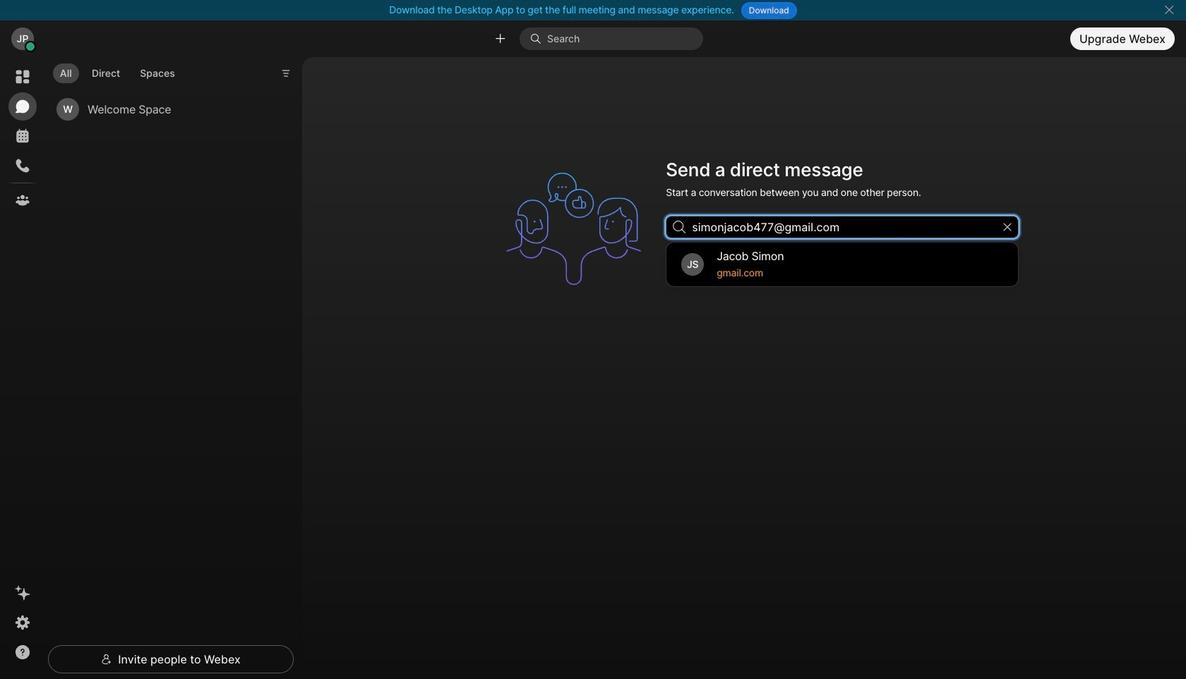 Task type: describe. For each thing, give the bounding box(es) containing it.
start a conversation between you and one other person. image
[[499, 155, 657, 304]]

Add people by name or email text field
[[666, 216, 1019, 239]]

jacob simon list item
[[670, 247, 1015, 283]]

search_18 image
[[673, 221, 686, 234]]

cancel_16 image
[[1164, 4, 1175, 16]]



Task type: locate. For each thing, give the bounding box(es) containing it.
tab list
[[49, 55, 186, 88]]

webex tab list
[[8, 63, 37, 215]]

navigation
[[0, 57, 45, 680]]

welcome space list item
[[51, 92, 282, 127]]



Task type: vqa. For each thing, say whether or not it's contained in the screenshot.
Message composer toolbar element
no



